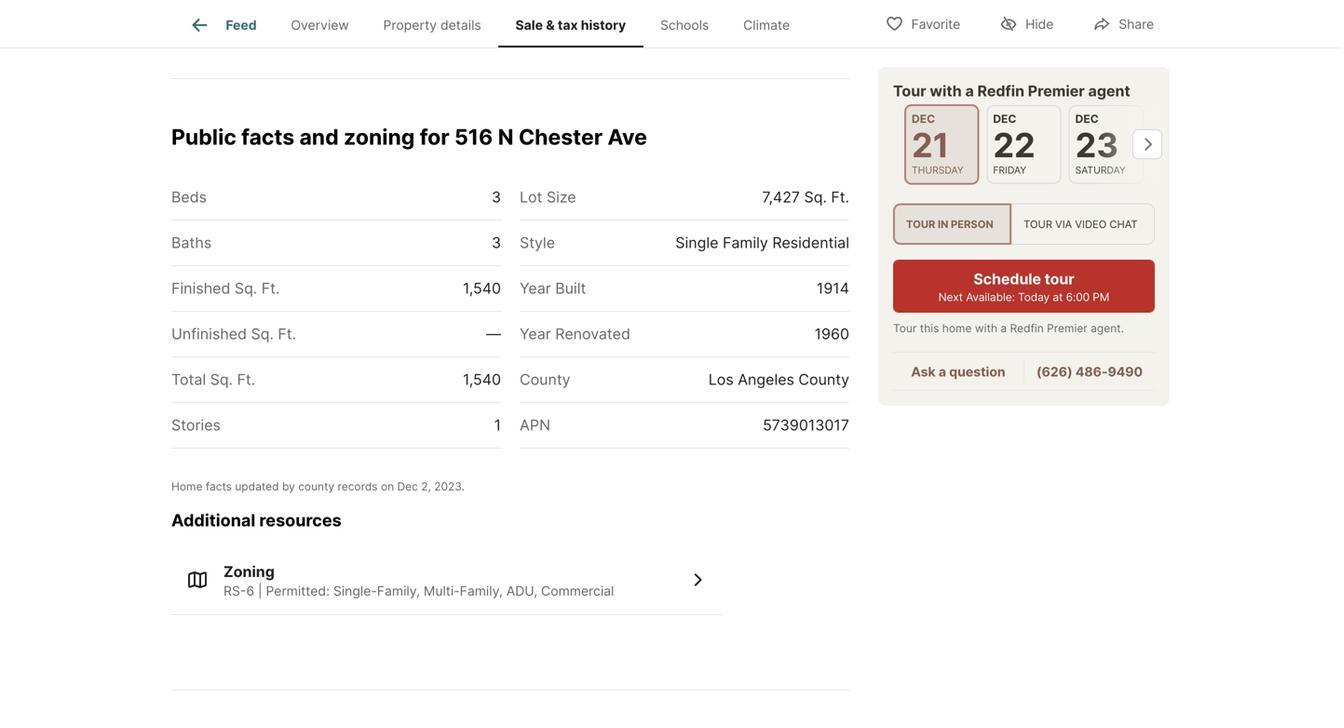 Task type: locate. For each thing, give the bounding box(es) containing it.
0 horizontal spatial with
[[930, 82, 962, 100]]

schools
[[661, 17, 709, 33]]

sq. for total
[[210, 371, 233, 389]]

sq. right total
[[210, 371, 233, 389]]

hide button
[[984, 4, 1070, 42]]

baths
[[171, 234, 212, 252]]

dec 22 friday
[[994, 112, 1036, 176]]

commercial
[[541, 584, 614, 600]]

1 horizontal spatial facts
[[241, 124, 295, 150]]

dec inside dec 21 thursday
[[912, 112, 936, 126]]

None button
[[905, 104, 980, 185], [987, 105, 1062, 184], [1069, 105, 1144, 184], [905, 104, 980, 185], [987, 105, 1062, 184], [1069, 105, 1144, 184]]

tour left "in"
[[907, 218, 936, 231]]

2 1,540 from the top
[[463, 371, 501, 389]]

0 vertical spatial facts
[[241, 124, 295, 150]]

schedule
[[974, 270, 1042, 289]]

sq. right the finished
[[235, 279, 257, 298]]

climate tab
[[727, 3, 807, 48]]

3 left style on the left top
[[492, 234, 501, 252]]

0 horizontal spatial a
[[939, 365, 947, 380]]

schools tab
[[644, 3, 727, 48]]

zoning
[[344, 124, 415, 150]]

tour up the '21'
[[894, 82, 927, 100]]

list box
[[894, 204, 1155, 245]]

stories
[[171, 416, 221, 435]]

public
[[171, 124, 237, 150]]

dec inside dec 22 friday
[[994, 112, 1017, 126]]

chester
[[519, 124, 603, 150]]

5739013017
[[763, 416, 850, 435]]

redfin down today
[[1011, 322, 1044, 336]]

3 left lot
[[492, 188, 501, 206]]

23
[[1076, 125, 1119, 165]]

(626)
[[1037, 365, 1073, 380]]

next
[[939, 291, 963, 304]]

county
[[520, 371, 571, 389], [799, 371, 850, 389]]

redfin up dec 22 friday
[[978, 82, 1025, 100]]

multi-
[[424, 584, 460, 600]]

tour left via
[[1024, 218, 1053, 231]]

via
[[1056, 218, 1073, 231]]

1 vertical spatial premier
[[1048, 322, 1088, 336]]

0 horizontal spatial facts
[[206, 480, 232, 494]]

3 for beds
[[492, 188, 501, 206]]

zoning
[[224, 563, 275, 581]]

0 horizontal spatial county
[[520, 371, 571, 389]]

1 horizontal spatial family,
[[460, 584, 503, 600]]

tour left this
[[894, 322, 917, 336]]

0 vertical spatial redfin
[[978, 82, 1025, 100]]

facts left the and
[[241, 124, 295, 150]]

1 vertical spatial year
[[520, 325, 551, 343]]

ft. down unfinished sq. ft.
[[237, 371, 255, 389]]

1
[[494, 416, 501, 435]]

dec up thursday
[[912, 112, 936, 126]]

premier left agent
[[1028, 82, 1085, 100]]

ft. up unfinished sq. ft.
[[262, 279, 280, 298]]

available:
[[966, 291, 1015, 304]]

county up apn
[[520, 371, 571, 389]]

with up dec 21 thursday
[[930, 82, 962, 100]]

year
[[520, 279, 551, 298], [520, 325, 551, 343]]

finished
[[171, 279, 231, 298]]

1 county from the left
[[520, 371, 571, 389]]

size
[[547, 188, 576, 206]]

and
[[300, 124, 339, 150]]

0 vertical spatial premier
[[1028, 82, 1085, 100]]

21
[[912, 125, 950, 165]]

1,540 up —
[[463, 279, 501, 298]]

los
[[709, 371, 734, 389]]

year for year renovated
[[520, 325, 551, 343]]

ft. for unfinished sq. ft.
[[278, 325, 296, 343]]

1 horizontal spatial county
[[799, 371, 850, 389]]

property
[[383, 17, 437, 33]]

dec
[[912, 112, 936, 126], [994, 112, 1017, 126], [1076, 112, 1099, 126], [397, 480, 418, 494]]

(626) 486-9490
[[1037, 365, 1143, 380]]

redfin
[[978, 82, 1025, 100], [1011, 322, 1044, 336]]

ft. up residential
[[832, 188, 850, 206]]

details
[[441, 17, 482, 33]]

schedule tour next available: today at 6:00 pm
[[939, 270, 1110, 304]]

renovated
[[556, 325, 631, 343]]

n
[[498, 124, 514, 150]]

family, left adu,
[[460, 584, 503, 600]]

1,540 down —
[[463, 371, 501, 389]]

thursday
[[912, 164, 964, 176]]

1 vertical spatial 3
[[492, 234, 501, 252]]

1 1,540 from the top
[[463, 279, 501, 298]]

favorite
[[912, 16, 961, 32]]

2 horizontal spatial a
[[1001, 322, 1007, 336]]

home facts updated by county records on dec 2, 2023 .
[[171, 480, 465, 494]]

tour
[[1045, 270, 1075, 289]]

dec down agent
[[1076, 112, 1099, 126]]

single-
[[333, 584, 377, 600]]

records
[[338, 480, 378, 494]]

ft. down finished sq. ft. on the top of page
[[278, 325, 296, 343]]

&
[[546, 17, 555, 33]]

tab list
[[171, 0, 822, 48]]

tour
[[894, 82, 927, 100], [907, 218, 936, 231], [1024, 218, 1053, 231], [894, 322, 917, 336]]

facts right home
[[206, 480, 232, 494]]

dec for 23
[[1076, 112, 1099, 126]]

1 vertical spatial facts
[[206, 480, 232, 494]]

6
[[246, 584, 254, 600]]

1 vertical spatial redfin
[[1011, 322, 1044, 336]]

1 3 from the top
[[492, 188, 501, 206]]

resources
[[259, 511, 342, 531]]

1 horizontal spatial a
[[966, 82, 974, 100]]

sale
[[516, 17, 543, 33]]

3
[[492, 188, 501, 206], [492, 234, 501, 252]]

2 vertical spatial a
[[939, 365, 947, 380]]

total sq. ft.
[[171, 371, 255, 389]]

premier down at on the top right of page
[[1048, 322, 1088, 336]]

ft.
[[832, 188, 850, 206], [262, 279, 280, 298], [278, 325, 296, 343], [237, 371, 255, 389]]

family, left multi-
[[377, 584, 420, 600]]

unfinished sq. ft.
[[171, 325, 296, 343]]

with
[[930, 82, 962, 100], [975, 322, 998, 336]]

1 vertical spatial with
[[975, 322, 998, 336]]

single family residential
[[676, 234, 850, 252]]

2 3 from the top
[[492, 234, 501, 252]]

dec down tour with a redfin premier agent
[[994, 112, 1017, 126]]

1 vertical spatial 1,540
[[463, 371, 501, 389]]

tour for tour in person
[[907, 218, 936, 231]]

.
[[462, 480, 465, 494]]

pm
[[1093, 291, 1110, 304]]

year built
[[520, 279, 586, 298]]

1 year from the top
[[520, 279, 551, 298]]

0 vertical spatial a
[[966, 82, 974, 100]]

agent.
[[1091, 322, 1125, 336]]

tour with a redfin premier agent
[[894, 82, 1131, 100]]

tax
[[558, 17, 578, 33]]

(626) 486-9490 link
[[1037, 365, 1143, 380]]

facts for and
[[241, 124, 295, 150]]

2 year from the top
[[520, 325, 551, 343]]

sq.
[[805, 188, 827, 206], [235, 279, 257, 298], [251, 325, 274, 343], [210, 371, 233, 389]]

question
[[950, 365, 1006, 380]]

zoning rs-6 | permitted: single-family, multi-family, adu, commercial
[[224, 563, 614, 600]]

sq. right unfinished at the left of the page
[[251, 325, 274, 343]]

residential
[[773, 234, 850, 252]]

tour for tour this home with a redfin premier agent.
[[894, 322, 917, 336]]

0 vertical spatial year
[[520, 279, 551, 298]]

0 vertical spatial 3
[[492, 188, 501, 206]]

7,427 sq. ft.
[[763, 188, 850, 206]]

sq. right 7,427
[[805, 188, 827, 206]]

0 horizontal spatial family,
[[377, 584, 420, 600]]

year for year built
[[520, 279, 551, 298]]

favorite button
[[870, 4, 977, 42]]

total
[[171, 371, 206, 389]]

county down the 1960 on the right top of the page
[[799, 371, 850, 389]]

hide
[[1026, 16, 1054, 32]]

this
[[920, 322, 940, 336]]

0 vertical spatial 1,540
[[463, 279, 501, 298]]

with right home
[[975, 322, 998, 336]]

list box containing tour in person
[[894, 204, 1155, 245]]

year right —
[[520, 325, 551, 343]]

year left built
[[520, 279, 551, 298]]

ask
[[912, 365, 936, 380]]

sale & tax history
[[516, 17, 626, 33]]

dec inside "dec 23 saturday"
[[1076, 112, 1099, 126]]



Task type: describe. For each thing, give the bounding box(es) containing it.
history
[[581, 17, 626, 33]]

486-
[[1076, 365, 1108, 380]]

county
[[298, 480, 335, 494]]

public facts and zoning for 516 n chester ave
[[171, 124, 647, 150]]

sq. for 7,427
[[805, 188, 827, 206]]

person
[[951, 218, 994, 231]]

1960
[[815, 325, 850, 343]]

unfinished
[[171, 325, 247, 343]]

angeles
[[738, 371, 795, 389]]

—
[[486, 325, 501, 343]]

saturday
[[1076, 164, 1126, 176]]

agent
[[1089, 82, 1131, 100]]

1 vertical spatial a
[[1001, 322, 1007, 336]]

3 for baths
[[492, 234, 501, 252]]

home
[[943, 322, 972, 336]]

share
[[1119, 16, 1155, 32]]

next image
[[1133, 130, 1163, 160]]

dec 21 thursday
[[912, 112, 964, 176]]

lot size
[[520, 188, 576, 206]]

family
[[723, 234, 769, 252]]

style
[[520, 234, 555, 252]]

sale & tax history tab
[[499, 3, 644, 48]]

1 horizontal spatial with
[[975, 322, 998, 336]]

tab list containing feed
[[171, 0, 822, 48]]

property details
[[383, 17, 482, 33]]

2023
[[434, 480, 462, 494]]

feed
[[226, 17, 257, 33]]

dec for 21
[[912, 112, 936, 126]]

facts for updated
[[206, 480, 232, 494]]

updated
[[235, 480, 279, 494]]

tour for tour via video chat
[[1024, 218, 1053, 231]]

1,540 for finished sq. ft.
[[463, 279, 501, 298]]

today
[[1019, 291, 1050, 304]]

ask a question link
[[912, 365, 1006, 380]]

for
[[420, 124, 450, 150]]

beds
[[171, 188, 207, 206]]

overview
[[291, 17, 349, 33]]

2 county from the left
[[799, 371, 850, 389]]

additional
[[171, 511, 256, 531]]

year renovated
[[520, 325, 631, 343]]

in
[[938, 218, 949, 231]]

apn
[[520, 416, 551, 435]]

adu,
[[507, 584, 538, 600]]

1 family, from the left
[[377, 584, 420, 600]]

ask a question
[[912, 365, 1006, 380]]

on
[[381, 480, 394, 494]]

at
[[1053, 291, 1064, 304]]

chat
[[1110, 218, 1138, 231]]

sq. for unfinished
[[251, 325, 274, 343]]

additional resources
[[171, 511, 342, 531]]

6:00
[[1067, 291, 1090, 304]]

single
[[676, 234, 719, 252]]

9490
[[1108, 365, 1143, 380]]

tour in person
[[907, 218, 994, 231]]

overview tab
[[274, 3, 366, 48]]

1914
[[817, 279, 850, 298]]

tour for tour with a redfin premier agent
[[894, 82, 927, 100]]

ft. for 7,427 sq. ft.
[[832, 188, 850, 206]]

dec 23 saturday
[[1076, 112, 1126, 176]]

dec for 22
[[994, 112, 1017, 126]]

feed link
[[189, 14, 257, 36]]

0 vertical spatial with
[[930, 82, 962, 100]]

1,540 for total sq. ft.
[[463, 371, 501, 389]]

los angeles county
[[709, 371, 850, 389]]

climate
[[744, 17, 790, 33]]

share button
[[1077, 4, 1170, 42]]

by
[[282, 480, 295, 494]]

ave
[[608, 124, 647, 150]]

2 family, from the left
[[460, 584, 503, 600]]

22
[[994, 125, 1036, 165]]

dec left the 2,
[[397, 480, 418, 494]]

friday
[[994, 164, 1027, 176]]

tour this home with a redfin premier agent.
[[894, 322, 1125, 336]]

|
[[258, 584, 262, 600]]

516
[[455, 124, 493, 150]]

ft. for total sq. ft.
[[237, 371, 255, 389]]

built
[[556, 279, 586, 298]]

sq. for finished
[[235, 279, 257, 298]]

property details tab
[[366, 3, 499, 48]]

2,
[[421, 480, 431, 494]]

video
[[1076, 218, 1107, 231]]

ft. for finished sq. ft.
[[262, 279, 280, 298]]

lot
[[520, 188, 543, 206]]

tour via video chat
[[1024, 218, 1138, 231]]

permitted:
[[266, 584, 330, 600]]



Task type: vqa. For each thing, say whether or not it's contained in the screenshot.
Tour this home with a Redfin Premier agent.'s Tour
yes



